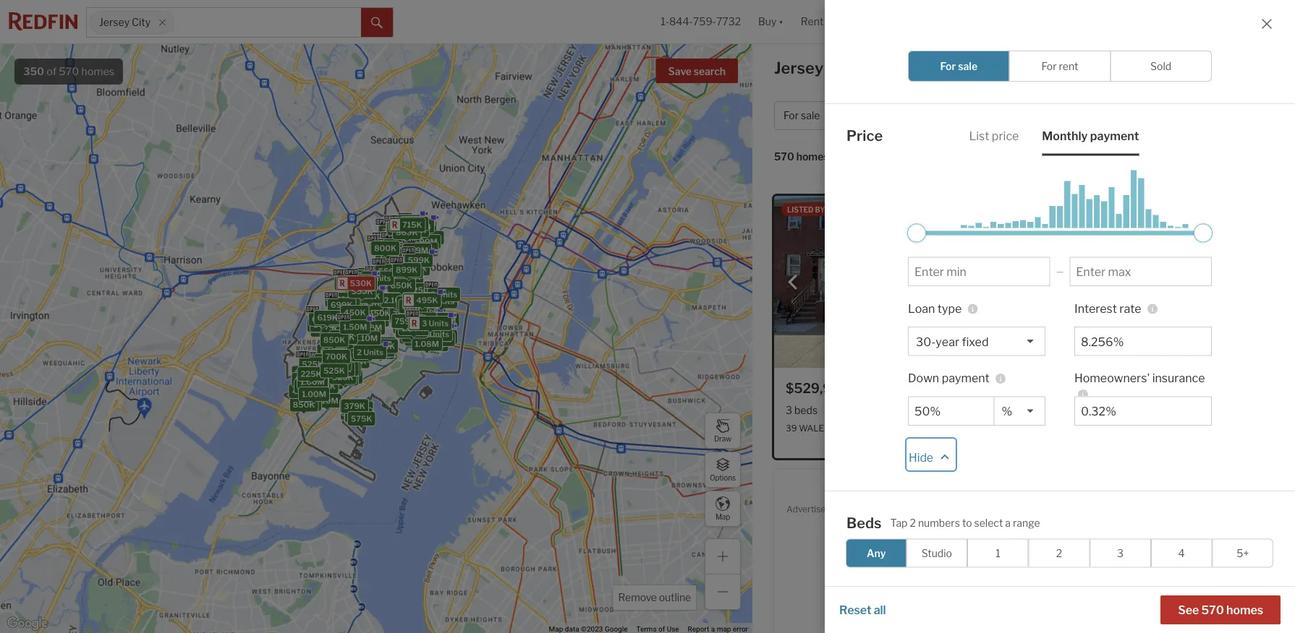 Task type: vqa. For each thing, say whether or not it's contained in the screenshot.
1.60M to the right
yes



Task type: locate. For each thing, give the bounding box(es) containing it.
660k down '535k'
[[329, 365, 352, 375]]

remove outline button
[[613, 586, 696, 611]]

570
[[59, 65, 79, 78], [774, 151, 794, 163], [1201, 603, 1224, 617]]

1 vertical spatial 250k
[[334, 316, 355, 326]]

2 horizontal spatial nj
[[1178, 423, 1188, 434]]

480k
[[347, 305, 369, 314], [344, 311, 366, 320]]

1 right new
[[1062, 205, 1066, 214]]

0 horizontal spatial city,
[[827, 58, 860, 78]]

0 vertical spatial 579k
[[335, 305, 356, 314]]

0 vertical spatial option group
[[908, 50, 1212, 81]]

0 vertical spatial for sale
[[940, 60, 977, 72]]

1 horizontal spatial 639k
[[404, 325, 426, 334]]

beds up wales
[[794, 404, 818, 417]]

575k down 379k
[[351, 414, 372, 424]]

sale
[[968, 58, 1001, 78]]

0 horizontal spatial 1.35m
[[356, 321, 380, 331]]

0 horizontal spatial 525k
[[302, 360, 323, 369]]

540k
[[349, 413, 371, 423]]

0 horizontal spatial hr
[[861, 205, 871, 214]]

900k up 969k
[[313, 320, 336, 330]]

2.75m
[[402, 312, 427, 321]]

5+ checkbox
[[1212, 539, 1273, 568]]

photo of 39 wales ave, jersey city, nj 07306 image
[[774, 196, 1016, 368]]

899k
[[391, 249, 413, 258], [396, 265, 418, 275], [409, 316, 431, 326], [346, 339, 368, 348]]

325k down '805k'
[[332, 373, 353, 382]]

0 horizontal spatial 975k
[[337, 279, 359, 289]]

599k down 789k
[[304, 376, 326, 385]]

1.20m
[[390, 250, 414, 259], [348, 289, 372, 298], [399, 310, 423, 320]]

479k down 529k
[[299, 384, 320, 393]]

1 horizontal spatial 975k
[[391, 300, 412, 310]]

0 horizontal spatial 479k
[[299, 384, 320, 393]]

349k
[[322, 319, 344, 328]]

805k
[[326, 360, 348, 369]]

1 horizontal spatial 1.60m
[[406, 303, 431, 313]]

payment up   text box
[[942, 371, 990, 385]]

nj for 560 bramhall ave, jersey city, nj 07304
[[1178, 423, 1188, 434]]

570 down the for sale button
[[774, 151, 794, 163]]

  text field up 560 bramhall ave, jersey city, nj 07304
[[1081, 404, 1205, 419]]

949k down 355k in the left of the page
[[358, 299, 380, 308]]

800k
[[374, 244, 396, 253]]

next button image
[[990, 275, 1004, 290]]

hr
[[861, 205, 871, 214], [1067, 205, 1078, 214]]

option group down 2 option
[[846, 615, 1273, 634]]

Any radio
[[846, 615, 907, 634]]

589k up 450k
[[335, 295, 357, 305]]

1 horizontal spatial ave,
[[1112, 423, 1129, 434]]

2 horizontal spatial city,
[[1159, 423, 1176, 434]]

729k
[[391, 302, 412, 312], [340, 331, 361, 340]]

baths
[[846, 591, 887, 608]]

For rent checkbox
[[1009, 50, 1111, 81]]

799k
[[388, 243, 410, 252], [393, 306, 414, 315], [393, 310, 414, 319], [402, 315, 423, 324], [337, 318, 359, 328], [371, 340, 392, 349], [332, 345, 354, 354]]

850k down 444k
[[405, 235, 427, 245]]

homes
[[81, 65, 114, 78], [796, 151, 829, 163], [1226, 603, 1263, 617]]

2
[[394, 217, 399, 227], [407, 223, 412, 232], [390, 224, 395, 233], [414, 233, 419, 243], [373, 244, 378, 253], [408, 245, 413, 254], [378, 249, 383, 258], [399, 264, 404, 273], [358, 271, 363, 280], [339, 278, 344, 287], [428, 297, 433, 306], [407, 299, 412, 308], [395, 301, 400, 311], [341, 303, 346, 313], [394, 316, 399, 326], [423, 321, 428, 330], [355, 321, 360, 331], [351, 324, 356, 333], [401, 324, 406, 334], [399, 327, 404, 336], [334, 329, 339, 338], [423, 330, 428, 339], [415, 334, 420, 343], [338, 334, 343, 344], [408, 335, 413, 344], [425, 335, 430, 344], [419, 340, 424, 350], [365, 346, 370, 355], [357, 348, 362, 358], [344, 409, 349, 418], [910, 517, 916, 529], [1056, 547, 1062, 560]]

loan
[[908, 301, 935, 315]]

city, left the 07304
[[1159, 423, 1176, 434]]

560 bramhall ave, jersey city, nj 07304
[[1041, 423, 1218, 434]]

1 vertical spatial 550k
[[313, 382, 335, 392]]

599k down 1.19m
[[408, 256, 430, 265]]

1 horizontal spatial 479k
[[345, 357, 366, 366]]

1 vertical spatial 660k
[[329, 365, 352, 375]]

1 vertical spatial 350k
[[330, 345, 352, 355]]

1 inside option
[[996, 547, 1000, 560]]

660k
[[398, 262, 421, 271], [329, 365, 352, 375]]

market insights
[[1114, 63, 1200, 77]]

option group
[[908, 50, 1212, 81], [846, 539, 1273, 568], [846, 615, 1273, 634]]

0 horizontal spatial 900k
[[313, 320, 336, 330]]

1 vertical spatial 225k
[[301, 370, 322, 379]]

589k down 559k
[[305, 383, 327, 392]]

for sale right homes
[[940, 60, 977, 72]]

1.5+ radio
[[967, 615, 1029, 634]]

  text field
[[914, 404, 988, 419]]

850k down 349k
[[323, 336, 345, 345]]

1 down select
[[996, 547, 1000, 560]]

ave, for wales
[[831, 423, 849, 434]]

wales
[[799, 423, 830, 434]]

0 vertical spatial 250k
[[413, 286, 435, 295]]

ave, right wales
[[831, 423, 849, 434]]

photo of 50 dey st unit 440, jersey city, nj 07306 image
[[1030, 470, 1271, 634]]

1 horizontal spatial payment
[[1090, 129, 1139, 143]]

579k down 979k
[[335, 305, 356, 314]]

575k down 969k
[[330, 346, 352, 356]]

homes down the for sale button
[[796, 151, 829, 163]]

1 horizontal spatial homes
[[796, 151, 829, 163]]

1 horizontal spatial 900k
[[392, 301, 415, 310]]

570 right see
[[1201, 603, 1224, 617]]

0 vertical spatial 825k
[[358, 318, 379, 328]]

1.25m down the 760k
[[403, 238, 427, 248]]

2.10m up 588k
[[384, 296, 408, 305]]

any
[[867, 547, 886, 560]]

480k up 989k
[[344, 311, 366, 320]]

0 horizontal spatial homes
[[81, 65, 114, 78]]

570 right of
[[59, 65, 79, 78]]

559k
[[310, 368, 332, 378]]

4
[[428, 290, 433, 299], [403, 313, 408, 322], [415, 315, 421, 324], [337, 330, 343, 340], [1178, 547, 1185, 560]]

payment for monthly payment
[[1090, 129, 1139, 143]]

  text field down rate
[[1081, 335, 1205, 349]]

355k
[[351, 287, 373, 296]]

30-year fixed
[[916, 335, 989, 349]]

Enter max text field
[[1076, 265, 1205, 279]]

950k down 1.06m
[[396, 260, 418, 269]]

1.35m
[[401, 307, 425, 316], [356, 321, 380, 331]]

579k up the 415k
[[336, 365, 358, 374]]

1
[[856, 205, 859, 214], [1062, 205, 1066, 214], [996, 547, 1000, 560]]

1.35m up 2.08m
[[401, 307, 425, 316]]

1.35m up 676k
[[356, 321, 380, 331]]

1 horizontal spatial 570
[[774, 151, 794, 163]]

1 vertical spatial for sale
[[784, 110, 820, 122]]

nj left homes
[[864, 58, 883, 78]]

649k
[[320, 347, 342, 356], [338, 373, 359, 382]]

maximum price slider
[[1194, 224, 1213, 242]]

1 horizontal spatial for sale
[[940, 60, 977, 72]]

579k
[[335, 305, 356, 314], [336, 365, 358, 374]]

1 right redfin
[[856, 205, 859, 214]]

444k
[[404, 226, 426, 235]]

599k
[[408, 256, 430, 265], [321, 362, 343, 372], [304, 376, 326, 385]]

  text field
[[1081, 335, 1205, 349], [1081, 404, 1205, 419]]

sale inside option
[[958, 60, 977, 72]]

225k
[[353, 279, 374, 289], [301, 370, 322, 379]]

ad region
[[786, 519, 1003, 634]]

homes right see
[[1226, 603, 1263, 617]]

2 units
[[394, 217, 420, 227], [407, 223, 433, 232], [390, 224, 417, 233], [414, 233, 441, 243], [373, 244, 400, 253], [408, 245, 435, 254], [378, 249, 405, 258], [399, 264, 425, 273], [358, 271, 385, 280], [339, 278, 366, 287], [428, 297, 455, 306], [407, 299, 433, 308], [395, 301, 421, 311], [341, 303, 368, 313], [394, 316, 421, 326], [423, 321, 449, 330], [355, 321, 381, 331], [351, 324, 378, 333], [401, 324, 427, 334], [399, 327, 426, 336], [334, 329, 360, 338], [423, 330, 449, 339], [415, 334, 441, 343], [338, 334, 365, 344], [408, 335, 434, 344], [425, 335, 452, 344], [419, 340, 445, 350], [365, 346, 392, 355], [357, 348, 383, 358], [344, 409, 370, 418]]

0 horizontal spatial sale
[[801, 110, 820, 122]]

949k
[[386, 255, 408, 264], [397, 260, 418, 269], [398, 267, 420, 276], [358, 299, 380, 308]]

639k
[[334, 320, 356, 330], [404, 325, 426, 334]]

0 horizontal spatial nj
[[864, 58, 883, 78]]

14
[[423, 333, 433, 342]]

949k down 1.05m
[[386, 255, 408, 264]]

1-844-759-7732
[[661, 15, 741, 28]]

nj down "sq"
[[898, 423, 908, 434]]

380k
[[372, 273, 394, 283]]

option group up monthly
[[908, 50, 1212, 81]]

1-844-759-7732 link
[[661, 15, 741, 28]]

ave, down baths
[[1112, 423, 1129, 434]]

city, up the for sale button
[[827, 58, 860, 78]]

1 475k from the left
[[320, 318, 341, 328]]

0 vertical spatial payment
[[1090, 129, 1139, 143]]

949k down 1.06m
[[397, 260, 418, 269]]

649k down '805k'
[[338, 373, 359, 382]]

ave, for bramhall
[[1112, 423, 1129, 434]]

for sale up 570 homes
[[784, 110, 820, 122]]

photo of 560 bramhall ave, jersey city, nj 07304 image
[[1030, 196, 1271, 368]]

to
[[962, 517, 972, 529]]

0 horizontal spatial 589k
[[305, 383, 327, 392]]

759k
[[395, 317, 416, 326]]

2 hr from the left
[[1067, 205, 1078, 214]]

google image
[[4, 615, 51, 634]]

525k
[[404, 310, 425, 319], [302, 360, 323, 369], [323, 366, 345, 376]]

jersey down 1,258
[[851, 423, 877, 434]]

1   text field from the top
[[1081, 335, 1205, 349]]

0 vertical spatial 325k
[[385, 274, 407, 284]]

350k down 969k
[[330, 345, 352, 355]]

825k down 560k
[[358, 318, 379, 328]]

1 vertical spatial 589k
[[305, 383, 327, 392]]

350k up 2.75m
[[399, 301, 421, 311]]

0 vertical spatial 1.35m
[[401, 307, 425, 316]]

610k
[[351, 330, 372, 340]]

715k
[[402, 220, 422, 230]]

825k up the 415k
[[325, 361, 346, 370]]

1 vertical spatial 1.08m
[[358, 323, 382, 333]]

ave,
[[831, 423, 849, 434], [1112, 423, 1129, 434]]

759-
[[693, 15, 716, 28]]

beds right 5
[[1050, 404, 1073, 417]]

2 vertical spatial 1.20m
[[399, 310, 423, 320]]

ago right redfin
[[873, 205, 889, 214]]

0 vertical spatial 875k
[[346, 350, 368, 360]]

2 horizontal spatial 525k
[[404, 310, 425, 319]]

588k
[[397, 310, 419, 319]]

sale
[[958, 60, 977, 72], [801, 110, 820, 122]]

nj left the 07304
[[1178, 423, 1188, 434]]

0 vertical spatial 575k
[[417, 314, 438, 324]]

1.15m up 1.28m
[[346, 303, 368, 313]]

350k
[[399, 301, 421, 311], [330, 345, 352, 355]]

649k up '805k'
[[320, 347, 342, 356]]

for inside option
[[940, 60, 956, 72]]

550k down 559k
[[313, 382, 335, 392]]

895k
[[405, 264, 427, 274]]

1.87m
[[421, 322, 445, 332]]

submit search image
[[371, 17, 383, 29]]

379k
[[344, 402, 365, 411]]

0 horizontal spatial 1.25m
[[342, 320, 365, 330]]

0 horizontal spatial for
[[784, 110, 799, 122]]

599k up the 415k
[[321, 362, 343, 372]]

save search
[[668, 65, 726, 78]]

down payment
[[908, 371, 990, 385]]

420k
[[371, 274, 393, 284]]

1.40m up 1.69m
[[401, 298, 425, 307]]

639k up 969k
[[334, 320, 356, 330]]

1 horizontal spatial for
[[940, 60, 956, 72]]

2 475k from the left
[[321, 319, 342, 328]]

2.5
[[1081, 404, 1096, 417]]

0 horizontal spatial payment
[[942, 371, 990, 385]]

monthly payment element
[[1042, 116, 1139, 156]]

1 vertical spatial 1.30m
[[407, 311, 431, 320]]

2 ave, from the left
[[1112, 423, 1129, 434]]

hr right new
[[1067, 205, 1078, 214]]

2   text field from the top
[[1081, 404, 1205, 419]]

1 vertical spatial 599k
[[321, 362, 343, 372]]

1 horizontal spatial 225k
[[353, 279, 374, 289]]

699k
[[358, 292, 380, 301], [331, 301, 353, 310], [350, 341, 372, 350], [329, 343, 351, 352]]

1.15m
[[346, 303, 368, 313], [431, 315, 454, 325]]

payment
[[1090, 129, 1139, 143], [942, 371, 990, 385]]

0 vertical spatial 1.60m
[[406, 303, 431, 313]]

0 horizontal spatial 825k
[[325, 361, 346, 370]]

575k up 459k
[[417, 314, 438, 324]]

1 horizontal spatial 1.15m
[[431, 315, 454, 325]]

789k
[[305, 360, 326, 369]]

619k
[[317, 313, 338, 323]]

for right homes
[[940, 60, 956, 72]]

for up 570 homes
[[784, 110, 799, 122]]

0 horizontal spatial 350k
[[330, 345, 352, 355]]

1 vertical spatial 500k
[[348, 404, 370, 414]]

969k
[[333, 333, 355, 342]]

0 vertical spatial sale
[[958, 60, 977, 72]]

of
[[47, 65, 57, 78]]

sale up 570 homes
[[801, 110, 820, 122]]

479k down 399k
[[345, 357, 366, 366]]

3
[[404, 222, 410, 231], [382, 227, 387, 237], [364, 274, 369, 283], [431, 290, 436, 300], [328, 295, 333, 305], [331, 302, 336, 312], [389, 304, 395, 314], [422, 319, 427, 329], [422, 331, 427, 340], [786, 404, 792, 417], [1117, 547, 1124, 560]]

695k
[[391, 240, 413, 249]]

for rent
[[1041, 60, 1078, 72]]

0 vertical spatial 1.15m
[[346, 303, 368, 313]]

0 horizontal spatial ave,
[[831, 423, 849, 434]]

for left rent
[[1041, 60, 1057, 72]]

1.25m down 285k
[[342, 320, 365, 330]]

1+ radio
[[906, 615, 967, 634]]

1 vertical spatial 1.15m
[[431, 315, 454, 325]]

900k up 2.75m
[[392, 301, 415, 310]]

950k up 2.08m
[[401, 302, 423, 312]]

homes inside button
[[1226, 603, 1263, 617]]

550k down 1.06m
[[378, 267, 400, 276]]

1 ave, from the left
[[831, 423, 849, 434]]

1 horizontal spatial 1
[[996, 547, 1000, 560]]

639k down 2.75m
[[404, 325, 426, 334]]

480k up 870k at the bottom
[[347, 305, 369, 314]]

payment right monthly
[[1090, 129, 1139, 143]]

1 beds from the left
[[794, 404, 818, 417]]

2.10m down 1.05m
[[391, 254, 415, 263]]

835k
[[346, 410, 368, 419]]

option group down the range
[[846, 539, 1273, 568]]

0 horizontal spatial 1.60m
[[318, 357, 342, 366]]

1 horizontal spatial 350k
[[399, 301, 421, 311]]

city, down 1,258
[[879, 423, 896, 434]]

1.15m up 14 units
[[431, 315, 454, 325]]

  text field for insurance
[[1081, 404, 1205, 419]]

ago right new
[[1079, 205, 1095, 214]]

1 vertical spatial 1.00m
[[302, 390, 326, 399]]

0 vertical spatial 975k
[[337, 279, 359, 289]]

save search button
[[656, 59, 738, 83]]

4 checkbox
[[1151, 539, 1212, 568]]

5 beds
[[1041, 404, 1073, 417]]

325k down 280k
[[385, 274, 407, 284]]

map region
[[0, 0, 874, 634]]

insights
[[1156, 63, 1200, 77]]

660k down 1.19m
[[398, 262, 421, 271]]

1 vertical spatial 479k
[[299, 384, 320, 393]]

0 vertical spatial 589k
[[335, 295, 357, 305]]

hr right redfin
[[861, 205, 871, 214]]

850k down 299k
[[293, 401, 315, 410]]

2 beds from the left
[[1050, 404, 1073, 417]]

869k
[[396, 228, 418, 237]]

options
[[710, 474, 736, 483]]

550k
[[378, 267, 400, 276], [313, 382, 335, 392]]

325k
[[385, 274, 407, 284], [332, 373, 353, 382]]

1.60m
[[406, 303, 431, 313], [318, 357, 342, 366]]

for inside button
[[784, 110, 799, 122]]

1 horizontal spatial 660k
[[398, 262, 421, 271]]

0 horizontal spatial 550k
[[313, 382, 335, 392]]

0 vertical spatial 485k
[[349, 276, 371, 285]]

None search field
[[175, 8, 361, 37]]

2 horizontal spatial homes
[[1226, 603, 1263, 617]]

2 checkbox
[[1029, 539, 1090, 568]]

for inside 'checkbox'
[[1041, 60, 1057, 72]]

570 inside see 570 homes button
[[1201, 603, 1224, 617]]

1 horizontal spatial 1.35m
[[401, 307, 425, 316]]

sale right homes
[[958, 60, 977, 72]]

2 vertical spatial 570
[[1201, 603, 1224, 617]]

1 horizontal spatial beds
[[1050, 404, 1073, 417]]

for for for sale option
[[940, 60, 956, 72]]

2 vertical spatial homes
[[1226, 603, 1263, 617]]

0 horizontal spatial for sale
[[784, 110, 820, 122]]

jersey up the for sale button
[[774, 58, 823, 78]]

list
[[969, 129, 989, 143]]

3 beds
[[786, 404, 818, 417]]

homes right of
[[81, 65, 114, 78]]

ft
[[910, 404, 918, 417]]



Task type: describe. For each thing, give the bounding box(es) containing it.
1 vertical spatial 900k
[[313, 320, 336, 330]]

nj for 39 wales ave, jersey city, nj 07306
[[898, 423, 908, 434]]

  text field for rate
[[1081, 335, 1205, 349]]

390k
[[371, 340, 393, 349]]

529k
[[295, 369, 316, 378]]

14 units
[[423, 333, 454, 342]]

$849,000
[[1041, 381, 1106, 396]]

option group containing for sale
[[908, 50, 1212, 81]]

1 checkbox
[[967, 539, 1029, 568]]

numbers
[[918, 517, 960, 529]]

819k
[[396, 228, 417, 237]]

hide button
[[908, 440, 954, 469]]

1.40m up 560k
[[378, 295, 402, 305]]

type
[[937, 301, 962, 315]]

for
[[943, 58, 965, 78]]

payment for down payment
[[942, 371, 990, 385]]

2 vertical spatial 600k
[[318, 378, 340, 387]]

0 vertical spatial 225k
[[353, 279, 374, 289]]

0 horizontal spatial 1.15m
[[346, 303, 368, 313]]

select
[[974, 517, 1003, 529]]

sq
[[897, 404, 908, 417]]

0 vertical spatial 1.00m
[[300, 378, 325, 387]]

699k down 249k
[[358, 292, 380, 301]]

jersey left city
[[99, 16, 130, 28]]

range
[[1013, 517, 1040, 529]]

1 horizontal spatial 250k
[[413, 286, 435, 295]]

For sale checkbox
[[908, 50, 1010, 81]]

350
[[23, 65, 44, 78]]

0 vertical spatial 500k
[[329, 315, 351, 325]]

option group containing any
[[846, 539, 1273, 568]]

1.28m
[[346, 313, 370, 322]]

city, for 560
[[1159, 423, 1176, 434]]

favorite button image
[[985, 380, 1004, 399]]

Enter min text field
[[914, 265, 1044, 279]]

0 vertical spatial 350k
[[399, 301, 421, 311]]

0 vertical spatial 1.30m
[[385, 250, 409, 260]]

530k
[[350, 279, 372, 288]]

0 vertical spatial 1.08m
[[397, 267, 421, 276]]

1,258
[[868, 404, 895, 417]]

Studio checkbox
[[906, 539, 967, 568]]

375k
[[348, 411, 369, 420]]

interest rate
[[1074, 301, 1141, 315]]

1.04m
[[431, 291, 456, 300]]

city, for 39
[[879, 423, 896, 434]]

map
[[715, 513, 730, 522]]

1 vertical spatial 850k
[[323, 336, 345, 345]]

0 vertical spatial 600k
[[392, 311, 415, 321]]

beds for 3 beds
[[794, 404, 818, 417]]

all
[[874, 603, 886, 617]]

1 horizontal spatial 485k
[[405, 320, 427, 330]]

2 ago from the left
[[1079, 205, 1095, 214]]

1 vertical spatial 1.20m
[[348, 289, 372, 298]]

2.08m
[[398, 318, 423, 327]]

monthly payment
[[1042, 129, 1139, 143]]

699k down 969k
[[329, 343, 351, 352]]

listed by redfin 1 hr ago
[[787, 205, 889, 214]]

1 horizontal spatial 550k
[[378, 267, 400, 276]]

previous button image
[[786, 275, 800, 290]]

0 horizontal spatial 639k
[[334, 320, 356, 330]]

%
[[1002, 404, 1012, 419]]

2 vertical spatial 1.30m
[[396, 322, 420, 332]]

1 vertical spatial homes
[[796, 151, 829, 163]]

options button
[[705, 452, 741, 488]]

450k
[[344, 308, 366, 317]]

rent
[[1059, 60, 1078, 72]]

2 vertical spatial option group
[[846, 615, 1273, 634]]

07306
[[910, 423, 938, 434]]

880k
[[346, 326, 369, 335]]

0 vertical spatial 2.10m
[[391, 254, 415, 263]]

reset all button
[[839, 596, 886, 625]]

homeowners' insurance
[[1074, 371, 1205, 385]]

sold
[[1150, 60, 1171, 72]]

699k up 619k in the left of the page
[[331, 301, 353, 310]]

625k
[[312, 315, 333, 324]]

4+ radio
[[1212, 615, 1273, 634]]

844-
[[669, 15, 693, 28]]

1 horizontal spatial 325k
[[385, 274, 407, 284]]

1 ago from the left
[[873, 205, 889, 214]]

1 vertical spatial 1.35m
[[356, 321, 380, 331]]

699k down 710k
[[350, 341, 372, 350]]

1-
[[661, 15, 669, 28]]

949k down 1.19m
[[398, 267, 420, 276]]

baths
[[1098, 404, 1125, 417]]

0 vertical spatial 479k
[[345, 357, 366, 366]]

676k
[[352, 331, 374, 341]]

2 horizontal spatial 850k
[[405, 235, 427, 245]]

0 horizontal spatial 660k
[[329, 365, 352, 375]]

710k
[[352, 331, 373, 340]]

search
[[694, 65, 726, 78]]

327k
[[357, 300, 377, 310]]

0 vertical spatial 729k
[[391, 302, 412, 312]]

0 vertical spatial 599k
[[408, 256, 430, 265]]

map button
[[705, 491, 741, 527]]

3 inside checkbox
[[1117, 547, 1124, 560]]

tap 2 numbers to select a range
[[890, 517, 1040, 529]]

listed
[[787, 205, 814, 214]]

0 horizontal spatial 1
[[856, 205, 859, 214]]

0 vertical spatial homes
[[81, 65, 114, 78]]

hide
[[909, 450, 933, 464]]

beds for 5 beds
[[1050, 404, 1073, 417]]

299k
[[297, 382, 319, 391]]

reset
[[839, 603, 871, 617]]

1 vertical spatial 570
[[774, 151, 794, 163]]

a
[[1005, 517, 1011, 529]]

935k
[[370, 348, 391, 357]]

950k down "785k"
[[401, 252, 423, 261]]

520k
[[310, 321, 332, 330]]

2 vertical spatial 575k
[[351, 414, 372, 424]]

0 vertical spatial 900k
[[392, 301, 415, 310]]

see
[[1178, 603, 1199, 617]]

39 wales ave, jersey city, nj 07306
[[786, 423, 938, 434]]

2 vertical spatial 599k
[[304, 376, 326, 385]]

535k
[[325, 353, 347, 362]]

769k
[[346, 273, 368, 282]]

1 vertical spatial 875k
[[347, 406, 368, 415]]

Any checkbox
[[846, 539, 907, 568]]

760k
[[400, 227, 421, 236]]

3+ radio
[[1151, 615, 1212, 634]]

1.90m
[[413, 237, 438, 247]]

1.38m
[[358, 348, 382, 357]]

minimum price slider
[[907, 224, 926, 242]]

5
[[1041, 404, 1048, 417]]

jersey down the homeowners' insurance
[[1131, 423, 1157, 434]]

215k
[[356, 278, 376, 288]]

1 horizontal spatial 525k
[[323, 366, 345, 376]]

725k
[[404, 303, 425, 313]]

249k
[[354, 279, 375, 289]]

2+ radio
[[1029, 615, 1090, 634]]

remove jersey city image
[[158, 18, 167, 27]]

by
[[815, 205, 825, 214]]

save
[[668, 65, 692, 78]]

redfin
[[827, 205, 854, 214]]

2 inside 2 option
[[1056, 547, 1062, 560]]

07304
[[1190, 423, 1218, 434]]

1.40m up 459k
[[424, 315, 448, 325]]

1 vertical spatial 600k
[[333, 365, 356, 374]]

1 vertical spatial 2.10m
[[384, 296, 408, 305]]

4 inside checkbox
[[1178, 547, 1185, 560]]

1 vertical spatial 579k
[[336, 365, 358, 374]]

1 horizontal spatial 1.25m
[[403, 238, 427, 248]]

for sale inside button
[[784, 110, 820, 122]]

monthly
[[1042, 129, 1088, 143]]

Sold checkbox
[[1110, 50, 1212, 81]]

0 horizontal spatial 570
[[59, 65, 79, 78]]

favorite button checkbox
[[985, 380, 1004, 399]]

new 1 hr ago
[[1043, 205, 1095, 214]]

beds
[[846, 514, 882, 532]]

market insights link
[[1114, 47, 1200, 79]]

1 horizontal spatial 589k
[[335, 295, 357, 305]]

5+
[[1237, 547, 1249, 560]]

570 homes
[[774, 151, 829, 163]]

for sale button
[[774, 101, 848, 130]]

bramhall
[[1060, 423, 1110, 434]]

1 vertical spatial 825k
[[325, 361, 346, 370]]

list price element
[[969, 116, 1019, 156]]

2 vertical spatial 1.08m
[[415, 340, 439, 349]]

sale inside button
[[801, 110, 820, 122]]

2 vertical spatial 850k
[[293, 401, 315, 410]]

0 vertical spatial 649k
[[320, 347, 342, 356]]

interest
[[1074, 301, 1117, 315]]

2.5+ radio
[[1090, 615, 1151, 634]]

350 of 570 homes
[[23, 65, 114, 78]]

1 vertical spatial 1.60m
[[318, 357, 342, 366]]

870k
[[340, 319, 362, 329]]

0 horizontal spatial 485k
[[349, 276, 371, 285]]

1 vertical spatial 1.25m
[[342, 320, 365, 330]]

list price
[[969, 129, 1019, 143]]

down
[[908, 371, 939, 385]]

1 vertical spatial 325k
[[332, 373, 353, 382]]

979k
[[334, 295, 356, 305]]

2 horizontal spatial 1
[[1062, 205, 1066, 214]]

for for for rent 'checkbox'
[[1041, 60, 1057, 72]]

1 hr from the left
[[861, 205, 871, 214]]

for sale inside option
[[940, 60, 977, 72]]

1 horizontal spatial 825k
[[358, 318, 379, 328]]

449k
[[407, 226, 429, 235]]

0 horizontal spatial 250k
[[334, 316, 355, 326]]

1 vertical spatial 649k
[[338, 373, 359, 382]]

jersey city, nj homes for sale
[[774, 58, 1001, 78]]

1.40m up 14 units
[[425, 317, 450, 326]]

1 vertical spatial 575k
[[330, 346, 352, 356]]

0 vertical spatial 1.20m
[[390, 250, 414, 259]]

1 vertical spatial 975k
[[391, 300, 412, 310]]

1.69m
[[408, 309, 432, 318]]

0 horizontal spatial 225k
[[301, 370, 322, 379]]

3 checkbox
[[1090, 539, 1151, 568]]

—
[[1056, 266, 1064, 277]]

insurance
[[1152, 371, 1205, 385]]

1 vertical spatial 729k
[[340, 331, 361, 340]]



